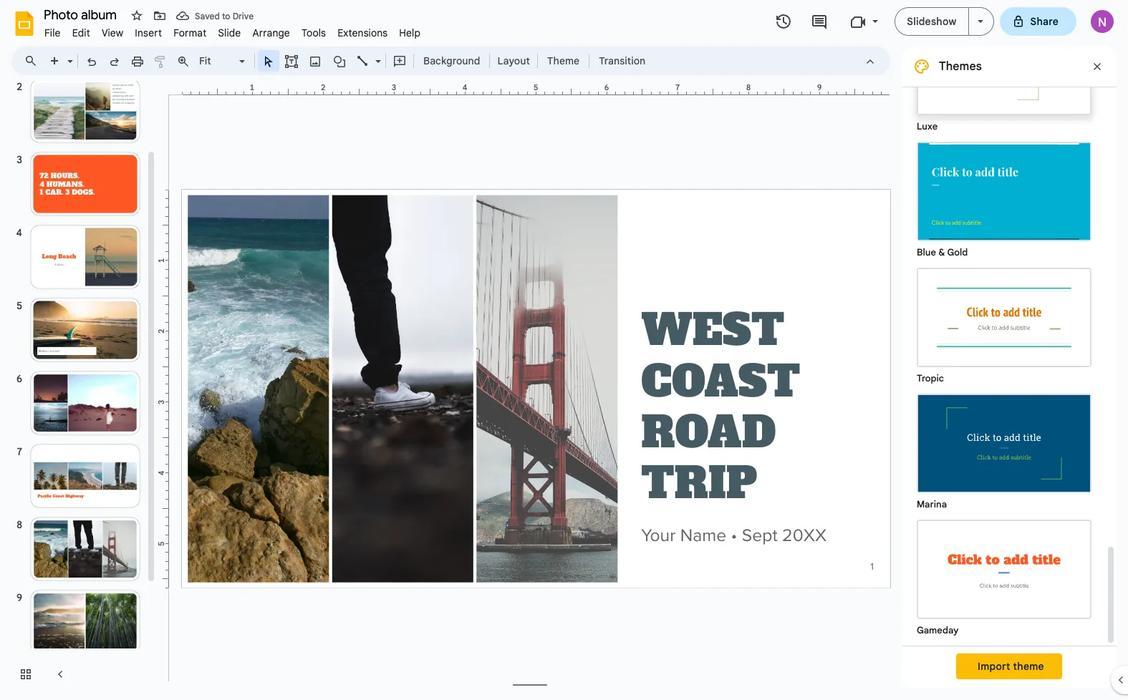 Task type: vqa. For each thing, say whether or not it's contained in the screenshot.
Saturday option
no



Task type: describe. For each thing, give the bounding box(es) containing it.
tools
[[302, 27, 326, 39]]

theme
[[1013, 660, 1044, 673]]

to
[[222, 10, 230, 21]]

format
[[173, 27, 207, 39]]

background
[[423, 54, 480, 67]]

blue
[[917, 246, 936, 259]]

blue & gold
[[917, 246, 968, 259]]

layout
[[497, 54, 530, 67]]

themes application
[[0, 0, 1128, 701]]

Menus field
[[18, 51, 49, 71]]

edit
[[72, 27, 90, 39]]

file menu item
[[39, 24, 66, 42]]

presentation options image
[[977, 20, 983, 23]]

slideshow button
[[895, 7, 969, 36]]

new slide with layout image
[[64, 52, 73, 57]]

menu bar inside menu bar banner
[[39, 19, 426, 42]]

format menu item
[[168, 24, 212, 42]]

navigation inside themes 'application'
[[0, 75, 174, 701]]

saved to drive button
[[173, 6, 257, 26]]

&
[[939, 246, 945, 259]]

extensions menu item
[[332, 24, 393, 42]]

select line image
[[372, 52, 381, 57]]

drive
[[233, 10, 254, 21]]

tropic
[[917, 372, 944, 385]]

slideshow
[[907, 15, 957, 28]]

saved to drive
[[195, 10, 254, 21]]

luxe
[[917, 120, 938, 133]]

extensions
[[337, 27, 388, 39]]

slide
[[218, 27, 241, 39]]

file
[[44, 27, 61, 39]]

insert menu item
[[129, 24, 168, 42]]

theme button
[[541, 50, 586, 72]]

transition
[[599, 54, 646, 67]]

saved
[[195, 10, 220, 21]]

transition button
[[592, 50, 652, 72]]

insert
[[135, 27, 162, 39]]

arrange
[[252, 27, 290, 39]]



Task type: locate. For each thing, give the bounding box(es) containing it.
Rename text field
[[39, 6, 125, 23]]

gameday
[[917, 625, 959, 637]]

option group containing luxe
[[902, 0, 1105, 646]]

share
[[1030, 15, 1059, 28]]

shape image
[[331, 51, 348, 71]]

view menu item
[[96, 24, 129, 42]]

marina
[[917, 499, 947, 511]]

Star checkbox
[[127, 6, 147, 26]]

Gameday radio
[[910, 513, 1099, 639]]

import theme button
[[956, 654, 1062, 680]]

Zoom field
[[195, 51, 251, 72]]

edit menu item
[[66, 24, 96, 42]]

Tropic radio
[[910, 261, 1099, 387]]

navigation
[[0, 75, 174, 701]]

help menu item
[[393, 24, 426, 42]]

themes
[[939, 59, 982, 74]]

insert image image
[[307, 51, 323, 71]]

Marina radio
[[910, 387, 1099, 513]]

layout button
[[493, 50, 534, 72]]

Luxe radio
[[910, 9, 1099, 135]]

theme
[[547, 54, 580, 67]]

arrange menu item
[[247, 24, 296, 42]]

share button
[[1000, 7, 1077, 36]]

view
[[102, 27, 123, 39]]

import
[[978, 660, 1011, 673]]

background button
[[417, 50, 487, 72]]

help
[[399, 27, 421, 39]]

menu bar
[[39, 19, 426, 42]]

gold
[[947, 246, 968, 259]]

main toolbar
[[5, 0, 653, 633]]

option group inside themes section
[[902, 0, 1105, 646]]

themes section
[[902, 0, 1117, 689]]

option group
[[902, 0, 1105, 646]]

Blue & Gold radio
[[910, 135, 1099, 261]]

Zoom text field
[[197, 51, 237, 71]]

menu bar containing file
[[39, 19, 426, 42]]

tools menu item
[[296, 24, 332, 42]]

menu bar banner
[[0, 0, 1128, 701]]

import theme
[[978, 660, 1044, 673]]

slide menu item
[[212, 24, 247, 42]]



